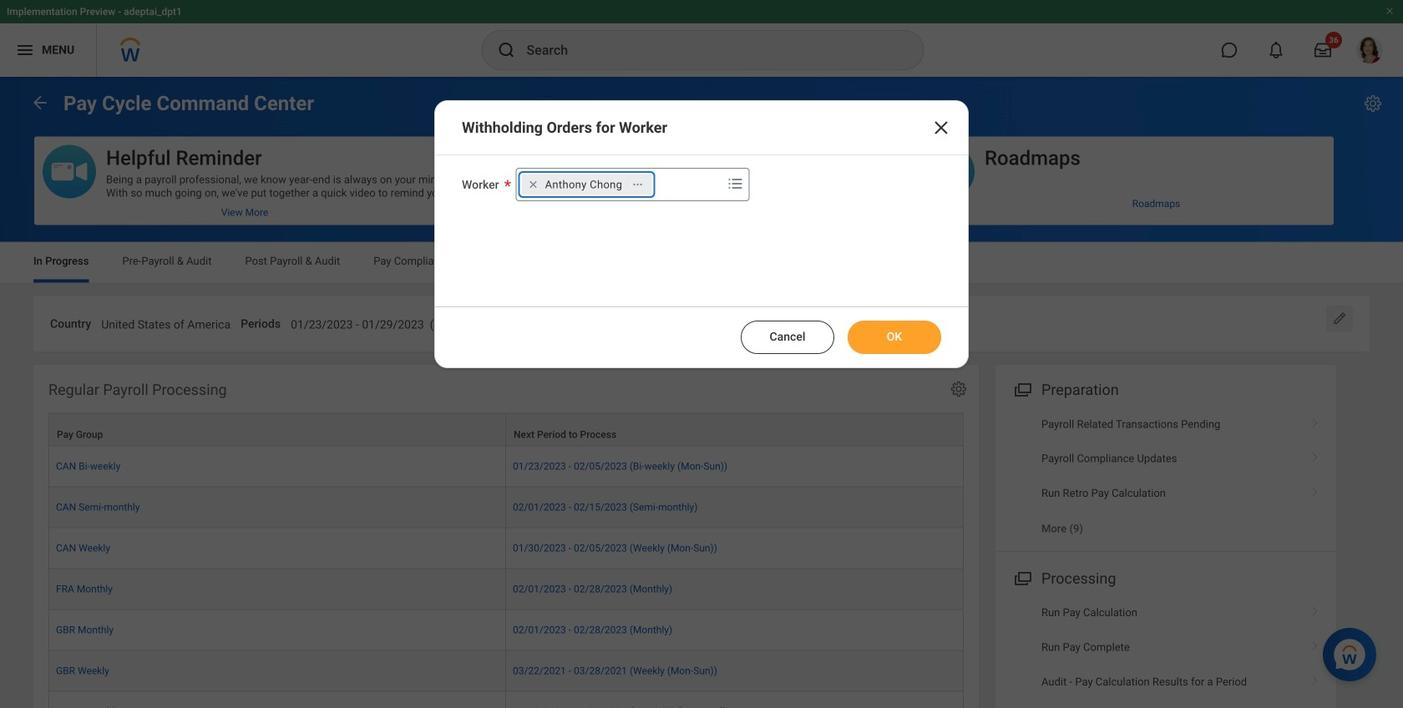 Task type: locate. For each thing, give the bounding box(es) containing it.
dialog
[[434, 100, 969, 368]]

1 vertical spatial list
[[996, 595, 1336, 708]]

1 chevron right image from the top
[[1305, 481, 1326, 498]]

notifications large image
[[1268, 42, 1285, 58]]

tab list
[[17, 243, 1387, 283]]

6 row from the top
[[48, 610, 964, 651]]

row
[[48, 413, 964, 446], [48, 446, 964, 487], [48, 487, 964, 528], [48, 528, 964, 569], [48, 569, 964, 610], [48, 610, 964, 651], [48, 651, 964, 692], [48, 692, 964, 708]]

2 row from the top
[[48, 446, 964, 487]]

0 vertical spatial chevron right image
[[1305, 481, 1326, 498]]

previous page image
[[30, 93, 50, 113]]

chevron right image
[[1305, 481, 1326, 498], [1305, 635, 1326, 652]]

2 menu group image from the top
[[1011, 566, 1033, 589]]

4 chevron right image from the top
[[1305, 670, 1326, 686]]

1 vertical spatial menu group image
[[1011, 566, 1033, 589]]

list
[[996, 407, 1336, 546], [996, 595, 1336, 708]]

related actions image
[[632, 179, 643, 190]]

anthony chong element
[[545, 177, 623, 192]]

regular payroll processing element
[[33, 365, 979, 708]]

list for second menu group image from the top of the page
[[996, 595, 1336, 708]]

banner
[[0, 0, 1403, 77]]

1 list from the top
[[996, 407, 1336, 546]]

2 chevron right image from the top
[[1305, 447, 1326, 463]]

chevron right image
[[1305, 412, 1326, 429], [1305, 447, 1326, 463], [1305, 601, 1326, 617], [1305, 670, 1326, 686]]

1 vertical spatial chevron right image
[[1305, 635, 1326, 652]]

8 row from the top
[[48, 692, 964, 708]]

4 row from the top
[[48, 528, 964, 569]]

None text field
[[101, 308, 231, 337], [291, 308, 532, 337], [769, 308, 924, 337], [101, 308, 231, 337], [291, 308, 532, 337], [769, 308, 924, 337]]

menu group image
[[1011, 378, 1033, 400], [1011, 566, 1033, 589]]

x small image
[[525, 176, 542, 193]]

2 list from the top
[[996, 595, 1336, 708]]

0 vertical spatial list
[[996, 407, 1336, 546]]

5 row from the top
[[48, 569, 964, 610]]

edit image
[[1331, 310, 1348, 327]]

main content
[[0, 77, 1403, 708]]

3 row from the top
[[48, 487, 964, 528]]

0 vertical spatial menu group image
[[1011, 378, 1033, 400]]



Task type: describe. For each thing, give the bounding box(es) containing it.
anthony chong, press delete to clear value. option
[[522, 175, 652, 195]]

list for 1st menu group image from the top of the page
[[996, 407, 1336, 546]]

1 chevron right image from the top
[[1305, 412, 1326, 429]]

inbox large image
[[1315, 42, 1331, 58]]

search image
[[497, 40, 517, 60]]

configure this page image
[[1363, 94, 1383, 114]]

1 row from the top
[[48, 413, 964, 446]]

1 menu group image from the top
[[1011, 378, 1033, 400]]

profile logan mcneil element
[[1346, 32, 1393, 68]]

2 chevron right image from the top
[[1305, 635, 1326, 652]]

prompts image
[[726, 174, 746, 194]]

close environment banner image
[[1385, 6, 1395, 16]]

7 row from the top
[[48, 651, 964, 692]]

x image
[[931, 118, 951, 138]]

3 chevron right image from the top
[[1305, 601, 1326, 617]]



Task type: vqa. For each thing, say whether or not it's contained in the screenshot.
TASKS
no



